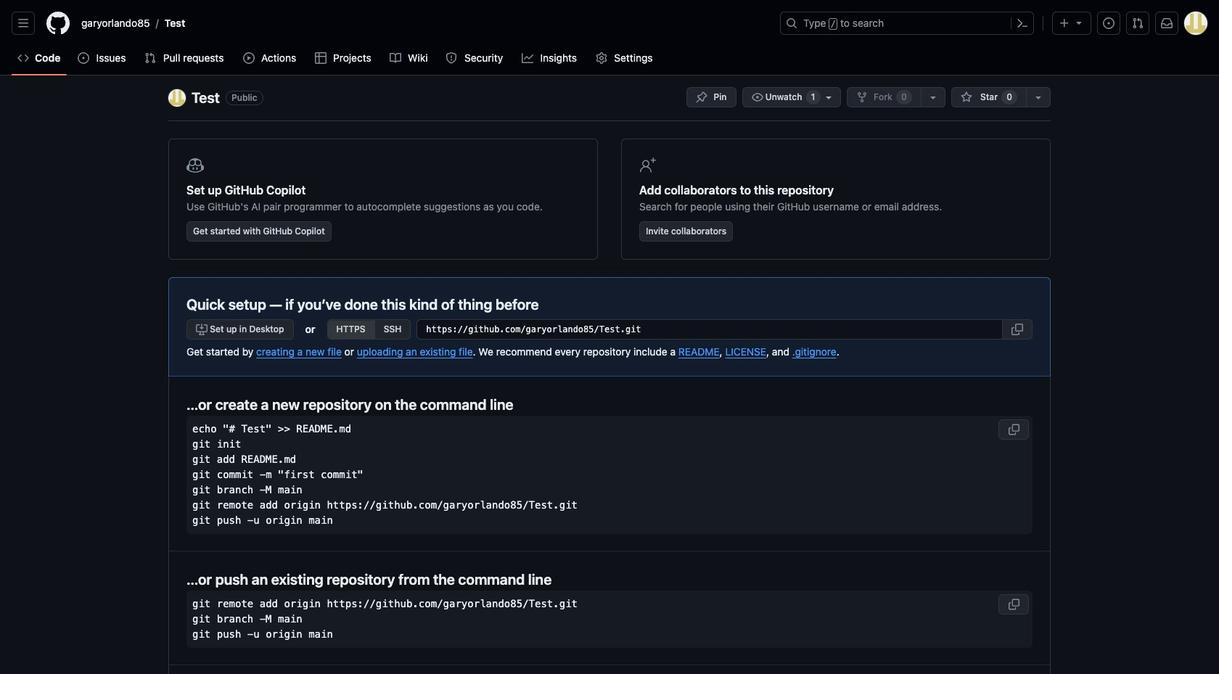Task type: describe. For each thing, give the bounding box(es) containing it.
git pull request image
[[144, 52, 156, 64]]

homepage image
[[46, 12, 70, 35]]

repo forked image
[[857, 91, 868, 103]]

desktop download image
[[196, 324, 208, 335]]

table image
[[315, 52, 326, 64]]

0 users starred this repository element
[[1002, 90, 1018, 105]]

add this repository to a list image
[[1033, 91, 1045, 103]]

code image
[[17, 52, 29, 64]]

notifications image
[[1162, 17, 1173, 29]]

issue opened image
[[1103, 17, 1115, 29]]

star image
[[961, 91, 973, 103]]

issue opened image
[[78, 52, 90, 64]]

graph image
[[522, 52, 533, 64]]

see your forks of this repository image
[[928, 91, 939, 103]]

command palette image
[[1017, 17, 1029, 29]]

triangle down image
[[1074, 17, 1085, 28]]

gear image
[[596, 52, 607, 64]]

0 vertical spatial copy to clipboard image
[[1012, 324, 1024, 335]]



Task type: locate. For each thing, give the bounding box(es) containing it.
plus image
[[1059, 17, 1071, 29]]

owner avatar image
[[168, 89, 186, 107]]

book image
[[390, 52, 402, 64]]

list
[[76, 12, 772, 35]]

copilot image
[[187, 157, 204, 174]]

eye image
[[752, 91, 763, 103]]

git pull request image
[[1133, 17, 1144, 29]]

play image
[[243, 52, 255, 64]]

copy to clipboard image
[[1012, 324, 1024, 335], [1008, 424, 1020, 435]]

pin this repository to your profile image
[[697, 91, 708, 103]]

person add image
[[640, 157, 657, 174]]

Clone URL text field
[[417, 319, 1003, 340]]

copy to clipboard image
[[1008, 599, 1020, 610]]

1 vertical spatial copy to clipboard image
[[1008, 424, 1020, 435]]

shield image
[[446, 52, 458, 64]]



Task type: vqa. For each thing, say whether or not it's contained in the screenshot.
Actions at the top left of the page
no



